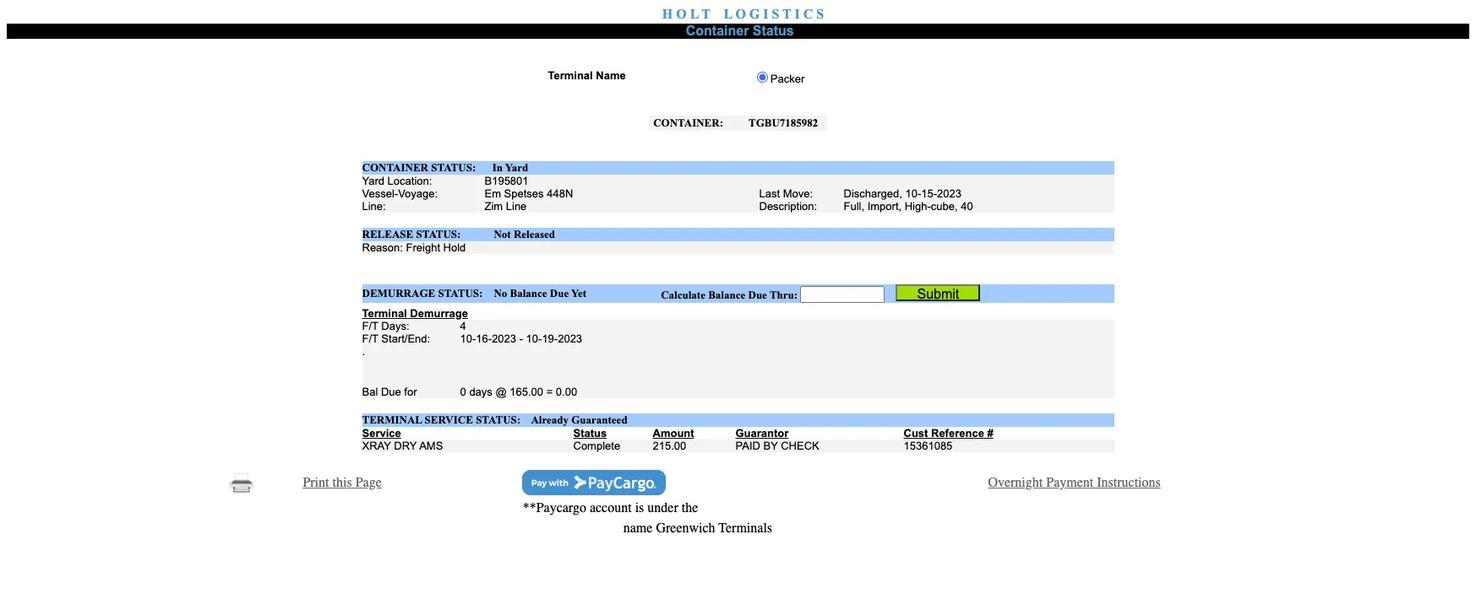 Task type: vqa. For each thing, say whether or not it's contained in the screenshot.


Task type: locate. For each thing, give the bounding box(es) containing it.
overnight payment instructions
[[988, 476, 1161, 491]]

calculate balance due thru:
[[661, 289, 801, 302]]

released
[[514, 228, 555, 241]]

tgbu7185982
[[749, 117, 818, 129]]

paid by check
[[736, 440, 819, 453]]

16-
[[476, 333, 492, 346]]

1 o from the left
[[676, 7, 687, 21]]

is
[[635, 501, 644, 516]]

0 horizontal spatial terminal
[[362, 308, 407, 320]]

name
[[596, 69, 626, 82]]

0
[[460, 386, 466, 399]]

15-
[[921, 188, 937, 200]]

high-
[[905, 200, 931, 213]]

None submit
[[896, 285, 981, 302]]

10- right the import,
[[905, 188, 921, 200]]

10-
[[905, 188, 921, 200], [460, 333, 476, 346], [526, 333, 542, 346]]

status down t
[[753, 24, 794, 38]]

due left thru:
[[748, 289, 767, 302]]

yard up the b195801
[[505, 161, 528, 174]]

balance
[[510, 287, 547, 300], [708, 289, 746, 302]]

h
[[662, 7, 673, 21]]

this
[[333, 476, 352, 491]]

by
[[763, 440, 778, 453]]

o
[[676, 7, 687, 21], [736, 7, 746, 21]]

balance right 'calculate'
[[708, 289, 746, 302]]

overnight
[[988, 476, 1043, 491]]

in
[[492, 161, 503, 174]]

1 horizontal spatial terminal
[[548, 69, 593, 82]]

packer
[[771, 73, 805, 85]]

container status:      in yard
[[362, 161, 528, 174]]

print this page link
[[303, 476, 382, 491]]

thru:
[[770, 289, 798, 302]]

2023 down the yet
[[558, 333, 582, 346]]

10- down demurrage
[[460, 333, 476, 346]]

f/t
[[362, 320, 378, 333], [362, 333, 378, 346]]

spetses
[[504, 188, 544, 200]]

2023
[[937, 188, 962, 200], [492, 333, 516, 346], [558, 333, 582, 346]]

-
[[519, 333, 523, 346]]

0 horizontal spatial status
[[573, 428, 607, 440]]

full, import, high-cube, 40
[[844, 200, 973, 213]]

1 vertical spatial terminal
[[362, 308, 407, 320]]

days:
[[381, 320, 410, 333]]

paid
[[736, 440, 760, 453]]

check
[[781, 440, 819, 453]]

2 f/t from the top
[[362, 333, 378, 346]]

10- right -
[[526, 333, 542, 346]]

bal
[[362, 386, 378, 399]]

0 horizontal spatial i
[[763, 7, 769, 21]]

container
[[686, 24, 749, 38]]

description:
[[759, 200, 817, 213]]

165.00
[[510, 386, 543, 399]]

line:
[[362, 200, 386, 213]]

hold
[[443, 242, 466, 254]]

demurrage
[[410, 308, 468, 320]]

s left t
[[772, 7, 779, 21]]

terminal left name
[[548, 69, 593, 82]]

discharged,
[[844, 188, 902, 200]]

f/t days:
[[362, 320, 410, 333]]

1 horizontal spatial s
[[817, 7, 824, 21]]

s right c
[[817, 7, 824, 21]]

move:
[[783, 188, 813, 200]]

yard up the 'line:'
[[362, 175, 384, 188]]

i right t
[[795, 7, 800, 21]]

1 i from the left
[[763, 7, 769, 21]]

dry
[[394, 440, 417, 453]]

terminals
[[719, 521, 772, 537]]

0.00
[[556, 386, 577, 399]]

vessel-voyage:
[[362, 188, 438, 200]]

1 horizontal spatial i
[[795, 7, 800, 21]]

1 horizontal spatial 2023
[[558, 333, 582, 346]]

terminal for terminal name
[[548, 69, 593, 82]]

reference
[[931, 428, 984, 440]]

1 vertical spatial yard
[[362, 175, 384, 188]]

terminal down demurrage
[[362, 308, 407, 320]]

1 horizontal spatial 10-
[[526, 333, 542, 346]]

0 horizontal spatial o
[[676, 7, 687, 21]]

print this page
[[303, 476, 382, 491]]

due left the yet
[[550, 287, 569, 300]]

i
[[763, 7, 769, 21], [795, 7, 800, 21]]

None text field
[[801, 286, 885, 303]]

release status:            not released reason: freight hold
[[362, 228, 555, 254]]

0 horizontal spatial yard
[[362, 175, 384, 188]]

em
[[485, 188, 501, 200]]

1 horizontal spatial status
[[753, 24, 794, 38]]

due
[[550, 287, 569, 300], [748, 289, 767, 302], [381, 386, 401, 399]]

0 horizontal spatial balance
[[510, 287, 547, 300]]

0 horizontal spatial s
[[772, 7, 779, 21]]

yard
[[505, 161, 528, 174], [362, 175, 384, 188]]

xray dry ams
[[362, 440, 443, 453]]

2 horizontal spatial 2023
[[937, 188, 962, 200]]

4
[[460, 320, 466, 333]]

due left for
[[381, 386, 401, 399]]

status inside h          o l t    l o g i s t i c s container          status
[[753, 24, 794, 38]]

1 horizontal spatial yard
[[505, 161, 528, 174]]

None radio
[[757, 72, 768, 83]]

0 vertical spatial terminal
[[548, 69, 593, 82]]

10-16-2023  -  10-19-2023
[[460, 333, 582, 346]]

o left g
[[736, 7, 746, 21]]

terminal for terminal demurrage
[[362, 308, 407, 320]]

balance right no
[[510, 287, 547, 300]]

under
[[648, 501, 678, 516]]

1 f/t from the top
[[362, 320, 378, 333]]

overnight payment instructions link
[[988, 476, 1161, 491]]

2023 left -
[[492, 333, 516, 346]]

release
[[362, 228, 413, 241]]

0 vertical spatial status
[[753, 24, 794, 38]]

o left l
[[676, 7, 687, 21]]

2023 right high-
[[937, 188, 962, 200]]

i right g
[[763, 7, 769, 21]]

1 horizontal spatial o
[[736, 7, 746, 21]]

0 horizontal spatial 2023
[[492, 333, 516, 346]]

full,
[[844, 200, 865, 213]]

status down guaranteed
[[573, 428, 607, 440]]

f/t start/end:
[[362, 333, 430, 346]]

xray
[[362, 440, 391, 453]]



Task type: describe. For each thing, give the bounding box(es) containing it.
yard location:
[[362, 175, 432, 188]]

line
[[506, 200, 527, 213]]

terminal
[[362, 414, 422, 427]]

0 horizontal spatial 10-
[[460, 333, 476, 346]]

the
[[682, 501, 698, 516]]

guarantor
[[736, 428, 789, 440]]

service
[[362, 428, 401, 440]]

demurrage status:       no balance due yet
[[362, 287, 587, 300]]

cust
[[904, 428, 928, 440]]

40
[[961, 200, 973, 213]]

vessel-
[[362, 188, 398, 200]]

0 horizontal spatial due
[[381, 386, 401, 399]]

=
[[546, 386, 553, 399]]

name
[[623, 521, 653, 537]]

215.00
[[653, 440, 686, 453]]

b195801
[[485, 175, 529, 188]]

reason:
[[362, 242, 403, 254]]

yet
[[571, 287, 587, 300]]

em spetses 448n
[[485, 188, 573, 200]]

2 horizontal spatial due
[[748, 289, 767, 302]]

t    l
[[702, 7, 733, 21]]

0 vertical spatial yard
[[505, 161, 528, 174]]

payment
[[1046, 476, 1094, 491]]

already
[[531, 414, 569, 427]]

l
[[690, 7, 699, 21]]

**paycargo
[[523, 501, 586, 516]]

import,
[[868, 200, 902, 213]]

1 horizontal spatial due
[[550, 287, 569, 300]]

guaranteed
[[571, 414, 628, 427]]

calculate
[[661, 289, 706, 302]]

19-
[[542, 333, 558, 346]]

cube,
[[931, 200, 958, 213]]

.
[[362, 346, 365, 358]]

page
[[355, 476, 382, 491]]

bal due for
[[362, 386, 417, 399]]

terminal demurrage
[[362, 308, 468, 320]]

terminal name
[[548, 69, 626, 82]]

freight
[[406, 242, 440, 254]]

for
[[404, 386, 417, 399]]

f/t for f/t days:
[[362, 320, 378, 333]]

#
[[987, 428, 994, 440]]

instructions
[[1097, 476, 1161, 491]]

448n
[[547, 188, 573, 200]]

demurrage
[[362, 287, 435, 300]]

greenwich
[[656, 521, 715, 537]]

service
[[425, 414, 473, 427]]

c
[[803, 7, 813, 21]]

container:
[[653, 117, 723, 129]]

h          o l t    l o g i s t i c s container          status
[[662, 7, 824, 38]]

2 s from the left
[[817, 7, 824, 21]]

voyage:
[[398, 188, 438, 200]]

cust reference #
[[904, 428, 994, 440]]

@
[[496, 386, 507, 399]]

g
[[749, 7, 760, 21]]

1 vertical spatial status
[[573, 428, 607, 440]]

account
[[590, 501, 632, 516]]

discharged, 10-15-2023
[[844, 188, 962, 200]]

2 i from the left
[[795, 7, 800, 21]]

0 days @ 165.00 = 0.00
[[460, 386, 577, 399]]

last
[[759, 188, 780, 200]]

zim
[[485, 200, 503, 213]]

amount
[[653, 428, 694, 440]]

2 o from the left
[[736, 7, 746, 21]]

start/end:
[[381, 333, 430, 346]]

no
[[494, 287, 507, 300]]

ams
[[419, 440, 443, 453]]

zim line
[[485, 200, 527, 213]]

2 horizontal spatial 10-
[[905, 188, 921, 200]]

not
[[494, 228, 511, 241]]

print
[[303, 476, 329, 491]]

t
[[783, 7, 792, 21]]

last move:
[[759, 188, 813, 200]]

1 horizontal spatial balance
[[708, 289, 746, 302]]

**paycargo account is under the name greenwich terminals
[[523, 501, 772, 537]]

location:
[[388, 175, 432, 188]]

1 s from the left
[[772, 7, 779, 21]]

container
[[362, 161, 428, 174]]

f/t for f/t start/end:
[[362, 333, 378, 346]]



